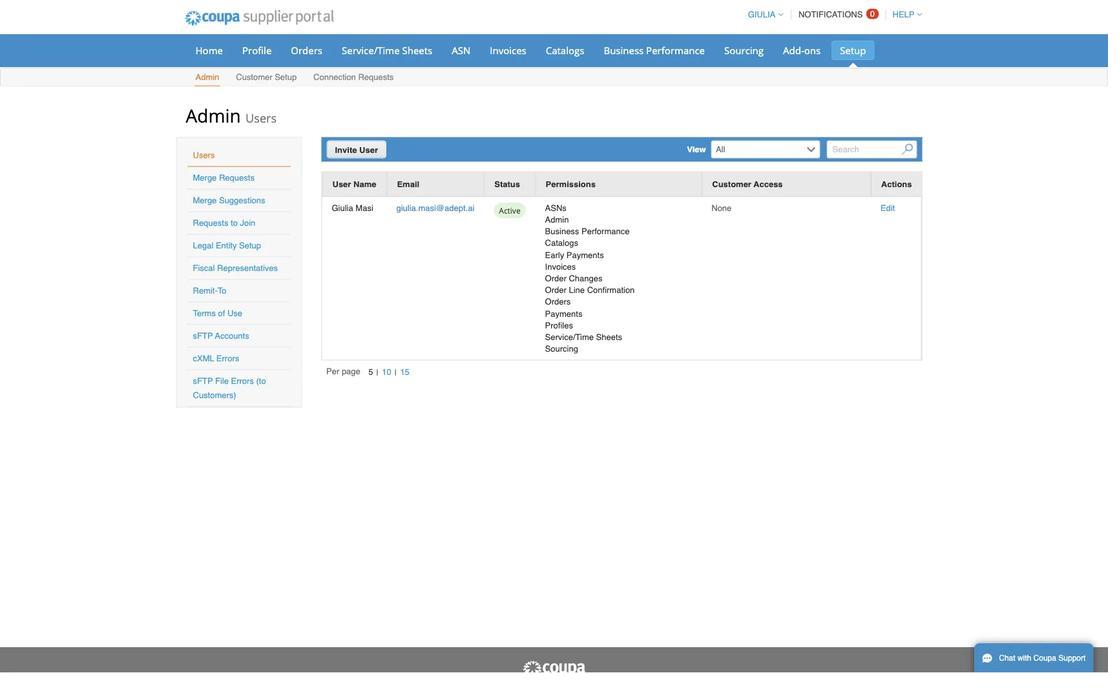 Task type: vqa. For each thing, say whether or not it's contained in the screenshot.
"CUSTOMER" associated with Customer Access
yes



Task type: locate. For each thing, give the bounding box(es) containing it.
1 horizontal spatial customer
[[712, 180, 751, 189]]

1 horizontal spatial coupa supplier portal image
[[522, 661, 586, 674]]

sftp inside "sftp file errors (to customers)"
[[193, 377, 213, 386]]

requests to join
[[193, 218, 255, 228]]

orders down 'line'
[[545, 297, 571, 307]]

invoices
[[490, 44, 526, 57], [545, 262, 576, 272]]

1 horizontal spatial performance
[[646, 44, 705, 57]]

0 horizontal spatial orders
[[291, 44, 322, 57]]

navigation containing notifications 0
[[742, 2, 922, 27]]

user
[[359, 145, 378, 155], [332, 180, 351, 189]]

invite user link
[[327, 141, 386, 159]]

admin for admin users
[[186, 103, 241, 128]]

invite user
[[335, 145, 378, 155]]

orders up connection
[[291, 44, 322, 57]]

0 vertical spatial sourcing
[[724, 44, 764, 57]]

add-ons link
[[775, 41, 829, 60]]

changes
[[569, 274, 603, 283]]

giulia up sourcing "link"
[[748, 10, 776, 19]]

sftp up customers)
[[193, 377, 213, 386]]

15 button
[[397, 366, 413, 379]]

sheets left the asn
[[402, 44, 432, 57]]

1 horizontal spatial setup
[[275, 72, 297, 82]]

sourcing link
[[716, 41, 772, 60]]

sftp accounts
[[193, 331, 249, 341]]

admin for admin
[[195, 72, 219, 82]]

0 horizontal spatial sheets
[[402, 44, 432, 57]]

navigation containing per page
[[326, 366, 413, 380]]

service/time inside asns admin business performance catalogs early payments invoices order changes order line confirmation orders payments profiles service/time sheets sourcing
[[545, 333, 594, 342]]

admin users
[[186, 103, 277, 128]]

setup down orders link
[[275, 72, 297, 82]]

merge down users link
[[193, 173, 217, 183]]

5 | 10 | 15
[[368, 368, 410, 378]]

1 vertical spatial admin
[[186, 103, 241, 128]]

2 horizontal spatial setup
[[840, 44, 866, 57]]

0 horizontal spatial performance
[[581, 227, 630, 236]]

cxml errors
[[193, 354, 239, 364]]

email
[[397, 180, 419, 189]]

2 order from the top
[[545, 286, 567, 295]]

1 vertical spatial requests
[[219, 173, 254, 183]]

|
[[376, 368, 379, 378], [395, 368, 397, 378]]

customer up none
[[712, 180, 751, 189]]

setup down join
[[239, 241, 261, 251]]

1 horizontal spatial giulia
[[748, 10, 776, 19]]

sourcing down giulia link
[[724, 44, 764, 57]]

per
[[326, 367, 339, 376]]

1 vertical spatial orders
[[545, 297, 571, 307]]

1 vertical spatial merge
[[193, 196, 217, 205]]

0 horizontal spatial business
[[545, 227, 579, 236]]

0 horizontal spatial invoices
[[490, 44, 526, 57]]

1 sftp from the top
[[193, 331, 213, 341]]

giulia left masi at the left top of the page
[[332, 203, 353, 213]]

1 vertical spatial user
[[332, 180, 351, 189]]

0 vertical spatial coupa supplier portal image
[[176, 2, 343, 34]]

1 vertical spatial sheets
[[596, 333, 622, 342]]

1 horizontal spatial sheets
[[596, 333, 622, 342]]

business performance link
[[595, 41, 713, 60]]

giulia for giulia masi
[[332, 203, 353, 213]]

orders link
[[283, 41, 331, 60]]

requests to join link
[[193, 218, 255, 228]]

1 vertical spatial users
[[193, 151, 215, 160]]

chat with coupa support button
[[974, 644, 1093, 674]]

requests left to
[[193, 218, 228, 228]]

permissions
[[546, 180, 596, 189]]

customer
[[236, 72, 272, 82], [712, 180, 751, 189]]

1 horizontal spatial invoices
[[545, 262, 576, 272]]

catalogs up early
[[545, 238, 578, 248]]

Search text field
[[827, 141, 917, 159]]

10
[[382, 368, 391, 377]]

requests
[[358, 72, 394, 82], [219, 173, 254, 183], [193, 218, 228, 228]]

1 vertical spatial catalogs
[[545, 238, 578, 248]]

setup down the notifications 0
[[840, 44, 866, 57]]

file
[[215, 377, 229, 386]]

performance
[[646, 44, 705, 57], [581, 227, 630, 236]]

join
[[240, 218, 255, 228]]

1 horizontal spatial |
[[395, 368, 397, 378]]

users down 'customer setup' link
[[246, 110, 277, 126]]

merge requests
[[193, 173, 254, 183]]

giulia
[[748, 10, 776, 19], [332, 203, 353, 213]]

2 | from the left
[[395, 368, 397, 378]]

1 horizontal spatial sourcing
[[724, 44, 764, 57]]

payments up profiles
[[545, 309, 582, 319]]

1 horizontal spatial user
[[359, 145, 378, 155]]

customer down 'profile' link
[[236, 72, 272, 82]]

0 horizontal spatial service/time
[[342, 44, 400, 57]]

sheets down confirmation
[[596, 333, 622, 342]]

| right the 5
[[376, 368, 379, 378]]

home
[[195, 44, 223, 57]]

0 horizontal spatial |
[[376, 368, 379, 378]]

0 vertical spatial errors
[[216, 354, 239, 364]]

1 vertical spatial navigation
[[326, 366, 413, 380]]

1 vertical spatial customer
[[712, 180, 751, 189]]

invoices down early
[[545, 262, 576, 272]]

catalogs inside 'link'
[[546, 44, 584, 57]]

0
[[870, 9, 875, 19]]

sourcing down profiles
[[545, 344, 578, 354]]

0 vertical spatial customer
[[236, 72, 272, 82]]

admin down admin link at the top left
[[186, 103, 241, 128]]

users up merge requests link
[[193, 151, 215, 160]]

0 horizontal spatial giulia
[[332, 203, 353, 213]]

to
[[218, 286, 226, 296]]

sheets
[[402, 44, 432, 57], [596, 333, 622, 342]]

customer access
[[712, 180, 783, 189]]

1 | from the left
[[376, 368, 379, 378]]

service/time up connection requests
[[342, 44, 400, 57]]

1 vertical spatial giulia
[[332, 203, 353, 213]]

2 merge from the top
[[193, 196, 217, 205]]

errors left the (to
[[231, 377, 254, 386]]

0 vertical spatial requests
[[358, 72, 394, 82]]

service/time sheets link
[[333, 41, 441, 60]]

permissions button
[[546, 178, 596, 191]]

sourcing
[[724, 44, 764, 57], [545, 344, 578, 354]]

requests up the suggestions
[[219, 173, 254, 183]]

order down early
[[545, 274, 567, 283]]

1 vertical spatial business
[[545, 227, 579, 236]]

service/time down profiles
[[545, 333, 594, 342]]

1 vertical spatial sourcing
[[545, 344, 578, 354]]

order left 'line'
[[545, 286, 567, 295]]

0 vertical spatial catalogs
[[546, 44, 584, 57]]

1 vertical spatial errors
[[231, 377, 254, 386]]

business right catalogs 'link' at the top
[[604, 44, 644, 57]]

0 horizontal spatial sourcing
[[545, 344, 578, 354]]

sftp accounts link
[[193, 331, 249, 341]]

business down the asns
[[545, 227, 579, 236]]

terms of use link
[[193, 309, 242, 319]]

sftp up the cxml
[[193, 331, 213, 341]]

0 vertical spatial invoices
[[490, 44, 526, 57]]

sheets inside asns admin business performance catalogs early payments invoices order changes order line confirmation orders payments profiles service/time sheets sourcing
[[596, 333, 622, 342]]

giulia masi
[[332, 203, 373, 213]]

0 vertical spatial business
[[604, 44, 644, 57]]

0 horizontal spatial user
[[332, 180, 351, 189]]

0 horizontal spatial setup
[[239, 241, 261, 251]]

merge down merge requests link
[[193, 196, 217, 205]]

1 horizontal spatial navigation
[[742, 2, 922, 27]]

requests inside connection requests link
[[358, 72, 394, 82]]

setup
[[840, 44, 866, 57], [275, 72, 297, 82], [239, 241, 261, 251]]

remit-
[[193, 286, 218, 296]]

1 vertical spatial payments
[[545, 309, 582, 319]]

service/time
[[342, 44, 400, 57], [545, 333, 594, 342]]

0 vertical spatial users
[[246, 110, 277, 126]]

1 vertical spatial invoices
[[545, 262, 576, 272]]

coupa supplier portal image
[[176, 2, 343, 34], [522, 661, 586, 674]]

0 vertical spatial order
[[545, 274, 567, 283]]

catalogs inside asns admin business performance catalogs early payments invoices order changes order line confirmation orders payments profiles service/time sheets sourcing
[[545, 238, 578, 248]]

0 horizontal spatial coupa supplier portal image
[[176, 2, 343, 34]]

requests down "service/time sheets" link
[[358, 72, 394, 82]]

users inside admin users
[[246, 110, 277, 126]]

business performance
[[604, 44, 705, 57]]

1 horizontal spatial service/time
[[545, 333, 594, 342]]

catalogs right invoices link
[[546, 44, 584, 57]]

1 vertical spatial service/time
[[545, 333, 594, 342]]

0 vertical spatial admin
[[195, 72, 219, 82]]

0 vertical spatial service/time
[[342, 44, 400, 57]]

coupa
[[1034, 655, 1056, 664]]

errors down accounts
[[216, 354, 239, 364]]

2 sftp from the top
[[193, 377, 213, 386]]

add-
[[783, 44, 804, 57]]

invoices link
[[482, 41, 535, 60]]

user right "invite"
[[359, 145, 378, 155]]

customer setup
[[236, 72, 297, 82]]

1 horizontal spatial orders
[[545, 297, 571, 307]]

customer access button
[[712, 178, 783, 191]]

help
[[893, 10, 915, 19]]

0 vertical spatial sftp
[[193, 331, 213, 341]]

admin down home link
[[195, 72, 219, 82]]

setup link
[[832, 41, 875, 60]]

admin down the asns
[[545, 215, 569, 225]]

| left 15
[[395, 368, 397, 378]]

0 horizontal spatial navigation
[[326, 366, 413, 380]]

1 horizontal spatial business
[[604, 44, 644, 57]]

5 button
[[365, 366, 376, 379]]

asns admin business performance catalogs early payments invoices order changes order line confirmation orders payments profiles service/time sheets sourcing
[[545, 203, 635, 354]]

errors
[[216, 354, 239, 364], [231, 377, 254, 386]]

actions
[[881, 179, 912, 189]]

1 horizontal spatial users
[[246, 110, 277, 126]]

0 horizontal spatial customer
[[236, 72, 272, 82]]

1 merge from the top
[[193, 173, 217, 183]]

0 vertical spatial giulia
[[748, 10, 776, 19]]

service/time sheets
[[342, 44, 432, 57]]

giulia.masi@adept.ai
[[396, 203, 474, 213]]

legal entity setup
[[193, 241, 261, 251]]

invoices right the asn
[[490, 44, 526, 57]]

admin
[[195, 72, 219, 82], [186, 103, 241, 128], [545, 215, 569, 225]]

navigation
[[742, 2, 922, 27], [326, 366, 413, 380]]

0 horizontal spatial users
[[193, 151, 215, 160]]

giulia.masi@adept.ai link
[[396, 203, 474, 213]]

admin inside asns admin business performance catalogs early payments invoices order changes order line confirmation orders payments profiles service/time sheets sourcing
[[545, 215, 569, 225]]

0 vertical spatial sheets
[[402, 44, 432, 57]]

sourcing inside asns admin business performance catalogs early payments invoices order changes order line confirmation orders payments profiles service/time sheets sourcing
[[545, 344, 578, 354]]

user left name
[[332, 180, 351, 189]]

0 vertical spatial payments
[[567, 250, 604, 260]]

customer inside button
[[712, 180, 751, 189]]

1 vertical spatial order
[[545, 286, 567, 295]]

order
[[545, 274, 567, 283], [545, 286, 567, 295]]

of
[[218, 309, 225, 319]]

1 vertical spatial performance
[[581, 227, 630, 236]]

0 vertical spatial merge
[[193, 173, 217, 183]]

0 vertical spatial navigation
[[742, 2, 922, 27]]

1 vertical spatial sftp
[[193, 377, 213, 386]]

2 vertical spatial admin
[[545, 215, 569, 225]]

giulia link
[[742, 10, 783, 19]]

business
[[604, 44, 644, 57], [545, 227, 579, 236]]

payments up changes
[[567, 250, 604, 260]]

user name
[[332, 180, 376, 189]]



Task type: describe. For each thing, give the bounding box(es) containing it.
terms of use
[[193, 309, 242, 319]]

edit link
[[881, 203, 895, 213]]

terms
[[193, 309, 216, 319]]

customer setup link
[[235, 69, 297, 86]]

masi
[[356, 203, 373, 213]]

cxml
[[193, 354, 214, 364]]

notifications
[[799, 10, 863, 19]]

business inside business performance link
[[604, 44, 644, 57]]

notifications 0
[[799, 9, 875, 19]]

page
[[342, 367, 360, 376]]

asns
[[545, 203, 567, 213]]

10 button
[[379, 366, 395, 379]]

add-ons
[[783, 44, 821, 57]]

with
[[1018, 655, 1031, 664]]

merge suggestions
[[193, 196, 265, 205]]

asn link
[[443, 41, 479, 60]]

1 order from the top
[[545, 274, 567, 283]]

invoices inside asns admin business performance catalogs early payments invoices order changes order line confirmation orders payments profiles service/time sheets sourcing
[[545, 262, 576, 272]]

sourcing inside "link"
[[724, 44, 764, 57]]

0 vertical spatial user
[[359, 145, 378, 155]]

name
[[353, 180, 376, 189]]

connection requests link
[[313, 69, 394, 86]]

edit
[[881, 203, 895, 213]]

merge for merge suggestions
[[193, 196, 217, 205]]

user inside button
[[332, 180, 351, 189]]

access
[[754, 180, 783, 189]]

invite
[[335, 145, 357, 155]]

help link
[[887, 10, 922, 19]]

profile link
[[234, 41, 280, 60]]

errors inside "sftp file errors (to customers)"
[[231, 377, 254, 386]]

5
[[368, 368, 373, 377]]

2 vertical spatial requests
[[193, 218, 228, 228]]

use
[[227, 309, 242, 319]]

connection requests
[[313, 72, 394, 82]]

profiles
[[545, 321, 573, 330]]

active button
[[494, 202, 526, 222]]

requests for merge requests
[[219, 173, 254, 183]]

15
[[400, 368, 410, 377]]

business inside asns admin business performance catalogs early payments invoices order changes order line confirmation orders payments profiles service/time sheets sourcing
[[545, 227, 579, 236]]

early
[[545, 250, 564, 260]]

active
[[499, 205, 521, 216]]

customer for customer access
[[712, 180, 751, 189]]

accounts
[[215, 331, 249, 341]]

View text field
[[712, 141, 804, 158]]

requests for connection requests
[[358, 72, 394, 82]]

ons
[[804, 44, 821, 57]]

connection
[[313, 72, 356, 82]]

sftp file errors (to customers) link
[[193, 377, 266, 401]]

line
[[569, 286, 585, 295]]

view
[[687, 145, 706, 154]]

chat
[[999, 655, 1015, 664]]

legal entity setup link
[[193, 241, 261, 251]]

(to
[[256, 377, 266, 386]]

performance inside asns admin business performance catalogs early payments invoices order changes order line confirmation orders payments profiles service/time sheets sourcing
[[581, 227, 630, 236]]

1 vertical spatial coupa supplier portal image
[[522, 661, 586, 674]]

per page
[[326, 367, 360, 376]]

giulia for giulia
[[748, 10, 776, 19]]

merge requests link
[[193, 173, 254, 183]]

sftp for sftp file errors (to customers)
[[193, 377, 213, 386]]

merge for merge requests
[[193, 173, 217, 183]]

cxml errors link
[[193, 354, 239, 364]]

asn
[[452, 44, 471, 57]]

0 vertical spatial setup
[[840, 44, 866, 57]]

service/time inside "service/time sheets" link
[[342, 44, 400, 57]]

home link
[[187, 41, 231, 60]]

representatives
[[217, 264, 278, 273]]

confirmation
[[587, 286, 635, 295]]

admin link
[[195, 69, 220, 86]]

entity
[[216, 241, 237, 251]]

merge suggestions link
[[193, 196, 265, 205]]

0 vertical spatial orders
[[291, 44, 322, 57]]

customers)
[[193, 391, 236, 401]]

users link
[[193, 151, 215, 160]]

1 vertical spatial setup
[[275, 72, 297, 82]]

legal
[[193, 241, 213, 251]]

2 vertical spatial setup
[[239, 241, 261, 251]]

remit-to link
[[193, 286, 226, 296]]

user name button
[[332, 178, 376, 191]]

fiscal representatives link
[[193, 264, 278, 273]]

orders inside asns admin business performance catalogs early payments invoices order changes order line confirmation orders payments profiles service/time sheets sourcing
[[545, 297, 571, 307]]

to
[[231, 218, 238, 228]]

support
[[1059, 655, 1086, 664]]

chat with coupa support
[[999, 655, 1086, 664]]

0 vertical spatial performance
[[646, 44, 705, 57]]

sftp for sftp accounts
[[193, 331, 213, 341]]

none
[[712, 203, 732, 213]]

status
[[494, 180, 520, 189]]

email button
[[397, 178, 419, 191]]

search image
[[901, 144, 913, 155]]

customer for customer setup
[[236, 72, 272, 82]]

profile
[[242, 44, 272, 57]]

catalogs link
[[537, 41, 593, 60]]



